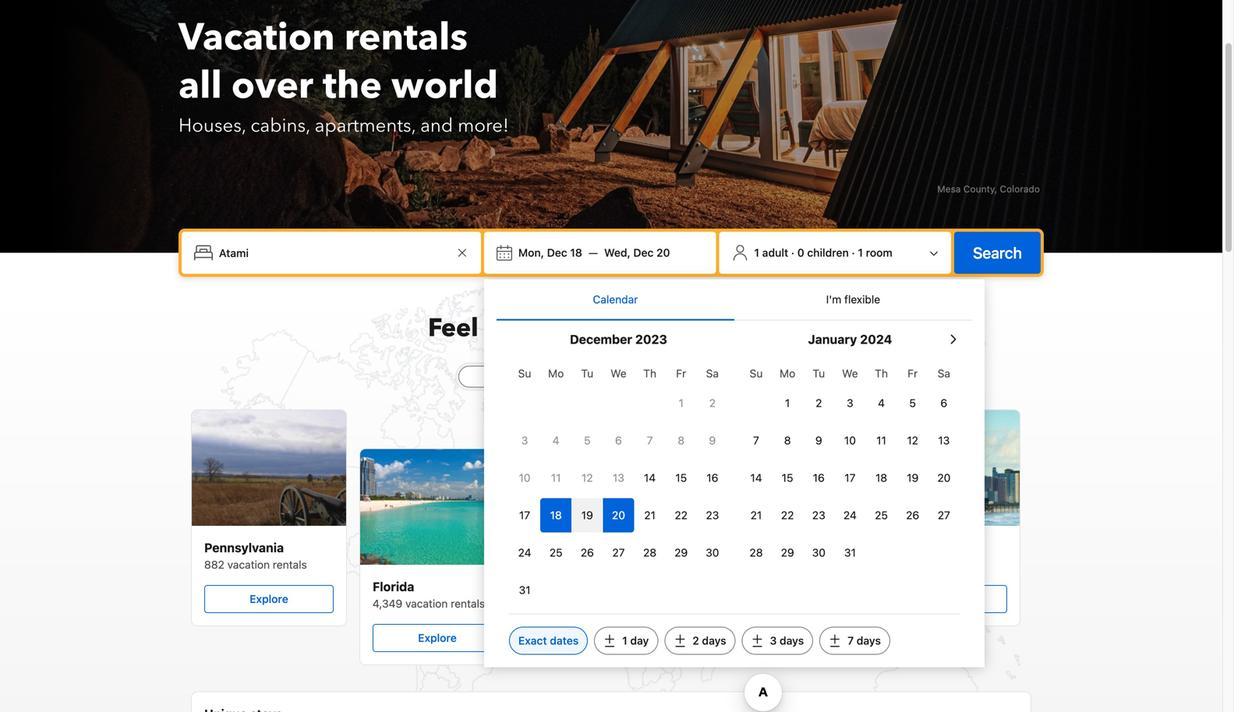 Task type: describe. For each thing, give the bounding box(es) containing it.
days for 3 days
[[780, 635, 804, 648]]

2 dec from the left
[[634, 246, 654, 259]]

20 December 2023 checkbox
[[603, 499, 634, 533]]

28 for the 28 january 2024 option
[[750, 547, 763, 560]]

6 for 6 january 2024 checkbox
[[941, 397, 948, 410]]

fr for 2023
[[676, 367, 687, 380]]

mo for january
[[780, 367, 796, 380]]

31 for 31 january 2024 option on the bottom right of the page
[[845, 547, 856, 560]]

2 December 2023 checkbox
[[697, 386, 728, 421]]

children
[[808, 246, 849, 259]]

vacation for pennsylvania
[[227, 559, 270, 572]]

mon,
[[519, 246, 544, 259]]

28 December 2023 checkbox
[[634, 536, 666, 571]]

3 for 3 december 2023 checkbox
[[522, 434, 528, 447]]

26 December 2023 checkbox
[[572, 536, 603, 571]]

rentals for pennsylvania
[[273, 559, 307, 572]]

10 January 2024 checkbox
[[835, 424, 866, 458]]

th for 2023
[[644, 367, 657, 380]]

7 days
[[848, 635, 881, 648]]

1 15 from the left
[[676, 472, 687, 485]]

su for december
[[518, 367, 531, 380]]

18 for "18 january 2024" checkbox
[[876, 472, 888, 485]]

4 January 2024 checkbox
[[866, 386, 897, 421]]

1 adult · 0 children · 1 room button
[[726, 238, 945, 268]]

search
[[973, 244, 1022, 262]]

1 horizontal spatial 20
[[657, 246, 670, 259]]

1 horizontal spatial 18
[[570, 246, 583, 259]]

2 vertical spatial 3
[[770, 635, 777, 648]]

21 January 2024 checkbox
[[741, 499, 772, 533]]

28 January 2024 checkbox
[[741, 536, 772, 571]]

mesa
[[938, 184, 961, 195]]

27 January 2024 checkbox
[[929, 499, 960, 533]]

room
[[866, 246, 893, 259]]

rentals for florida
[[451, 598, 485, 611]]

adult
[[763, 246, 789, 259]]

grid for january
[[741, 358, 960, 571]]

11 January 2024 checkbox
[[866, 424, 897, 458]]

feel at home wherever you go
[[428, 312, 795, 345]]

7 December 2023 checkbox
[[634, 424, 666, 458]]

30 for 30 january 2024 "option"
[[812, 547, 826, 560]]

4,349
[[373, 598, 403, 611]]

4 for 4 january 2024 option on the bottom right of page
[[878, 397, 885, 410]]

6 December 2023 checkbox
[[603, 424, 634, 458]]

the
[[323, 60, 382, 112]]

25 for "25 january 2024" 'option'
[[875, 509, 888, 522]]

florida
[[373, 580, 414, 595]]

26 for 26 december 2023 checkbox
[[581, 547, 594, 560]]

1 December 2023 checkbox
[[666, 386, 697, 421]]

2 horizontal spatial explore
[[755, 632, 794, 645]]

day
[[631, 635, 649, 648]]

23 for the 23 january 2024 checkbox on the bottom right
[[813, 509, 826, 522]]

22 for 22 december 2023 checkbox
[[675, 509, 688, 522]]

30 December 2023 checkbox
[[697, 536, 728, 571]]

17 for 17 checkbox
[[845, 472, 856, 485]]

4 December 2023 checkbox
[[541, 424, 572, 458]]

12 for 12 december 2023 option
[[582, 472, 593, 485]]

20 cell
[[603, 496, 634, 533]]

23 for 23 option
[[706, 509, 719, 522]]

13 January 2024 checkbox
[[929, 424, 960, 458]]

diego
[[567, 541, 602, 556]]

12 January 2024 checkbox
[[897, 424, 929, 458]]

vacation
[[179, 12, 335, 63]]

23 December 2023 checkbox
[[697, 499, 728, 533]]

vacation for florida
[[406, 598, 448, 611]]

27 for '27 january 2024' checkbox
[[938, 509, 951, 522]]

16 December 2023 checkbox
[[697, 461, 728, 496]]

0
[[798, 246, 805, 259]]

2 15 from the left
[[782, 472, 794, 485]]

19 December 2023 checkbox
[[572, 499, 603, 533]]

10 for 10 january 2024 option
[[845, 434, 856, 447]]

19 for 19 option
[[582, 509, 593, 522]]

18 December 2023 checkbox
[[541, 499, 572, 533]]

18 for '18' checkbox
[[550, 509, 562, 522]]

7 January 2024 checkbox
[[741, 424, 772, 458]]

27 December 2023 checkbox
[[603, 536, 634, 571]]

9 December 2023 checkbox
[[697, 424, 728, 458]]

882
[[204, 559, 225, 572]]

17 for 17 december 2023 checkbox
[[519, 509, 530, 522]]

i'm flexible button
[[735, 280, 973, 320]]

over
[[231, 60, 313, 112]]

world
[[392, 60, 498, 112]]

22 for 22 january 2024 option
[[781, 509, 794, 522]]

days for 2 days
[[702, 635, 727, 648]]

at
[[485, 312, 508, 345]]

explore for pennsylvania
[[250, 593, 288, 606]]

14 January 2024 checkbox
[[741, 461, 772, 496]]

25 January 2024 checkbox
[[866, 499, 897, 533]]

1 left the "adult"
[[755, 246, 760, 259]]

14 for '14 january 2024' option
[[751, 472, 762, 485]]

4 for the 4 december 2023 option
[[553, 434, 560, 447]]

2024
[[860, 332, 893, 347]]

1 · from the left
[[791, 246, 795, 259]]

january
[[808, 332, 857, 347]]

sa for 2023
[[706, 367, 719, 380]]

sa for 2024
[[938, 367, 951, 380]]

24 for 24 checkbox
[[518, 547, 532, 560]]

cabins,
[[251, 113, 310, 139]]

—
[[589, 246, 598, 259]]

explore for florida
[[418, 632, 457, 645]]

exact
[[519, 635, 547, 648]]

3 January 2024 checkbox
[[835, 386, 866, 421]]

2023
[[636, 332, 667, 347]]

31 for 31 december 2023 option
[[519, 584, 531, 597]]

22 January 2024 checkbox
[[772, 499, 803, 533]]

you
[[711, 312, 756, 345]]

9 January 2024 checkbox
[[803, 424, 835, 458]]

17 January 2024 checkbox
[[835, 461, 866, 496]]

florida 4,349 vacation rentals
[[373, 580, 485, 611]]

1 day
[[623, 635, 649, 648]]

county,
[[964, 184, 998, 195]]

all
[[179, 60, 222, 112]]

pennsylvania
[[204, 541, 284, 556]]

su for january
[[750, 367, 763, 380]]

december
[[570, 332, 633, 347]]

more!
[[458, 113, 509, 139]]

explore link for pennsylvania
[[204, 586, 334, 614]]

28 for 28 checkbox
[[643, 547, 657, 560]]

22 December 2023 checkbox
[[666, 499, 697, 533]]

san diego
[[541, 541, 602, 556]]

21 for 21 december 2023 option
[[644, 509, 656, 522]]

flexible
[[845, 293, 881, 306]]

26 January 2024 checkbox
[[897, 499, 929, 533]]

mon, dec 18 — wed, dec 20
[[519, 246, 670, 259]]

16 for 16 option
[[813, 472, 825, 485]]

7 for 7 "checkbox"
[[647, 434, 653, 447]]

25 December 2023 checkbox
[[541, 536, 572, 571]]

24 January 2024 checkbox
[[835, 499, 866, 533]]

tab list containing calendar
[[497, 280, 973, 322]]

calendar button
[[497, 280, 735, 320]]



Task type: locate. For each thing, give the bounding box(es) containing it.
22 inside option
[[781, 509, 794, 522]]

1 horizontal spatial th
[[875, 367, 888, 380]]

explore down florida 4,349 vacation rentals
[[418, 632, 457, 645]]

29 for 29 december 2023 checkbox
[[675, 547, 688, 560]]

31 right 30 january 2024 "option"
[[845, 547, 856, 560]]

1 8 from the left
[[678, 434, 685, 447]]

mo down home
[[548, 367, 564, 380]]

2 horizontal spatial 3
[[847, 397, 854, 410]]

26
[[906, 509, 920, 522], [581, 547, 594, 560]]

22 right 21 december 2023 option
[[675, 509, 688, 522]]

10 left '11 january 2024' checkbox
[[845, 434, 856, 447]]

grid
[[509, 358, 728, 608], [741, 358, 960, 571]]

12 inside 12 january 2024 checkbox
[[907, 434, 919, 447]]

1 horizontal spatial days
[[780, 635, 804, 648]]

2 horizontal spatial 20
[[938, 472, 951, 485]]

0 horizontal spatial 4
[[553, 434, 560, 447]]

10
[[845, 434, 856, 447], [519, 472, 531, 485]]

fr up 1 option
[[676, 367, 687, 380]]

days for 7 days
[[857, 635, 881, 648]]

19 right "18 january 2024" checkbox
[[907, 472, 919, 485]]

2 22 from the left
[[781, 509, 794, 522]]

1 29 from the left
[[675, 547, 688, 560]]

0 horizontal spatial 8
[[678, 434, 685, 447]]

1 we from the left
[[611, 367, 627, 380]]

1 horizontal spatial tu
[[813, 367, 825, 380]]

0 horizontal spatial 31
[[519, 584, 531, 597]]

13 right 12 december 2023 option
[[613, 472, 625, 485]]

0 horizontal spatial 3
[[522, 434, 528, 447]]

1 sa from the left
[[706, 367, 719, 380]]

2 fr from the left
[[908, 367, 918, 380]]

0 horizontal spatial ·
[[791, 246, 795, 259]]

1 14 from the left
[[644, 472, 656, 485]]

30 January 2024 checkbox
[[803, 536, 835, 571]]

2 right 1 january 2024 checkbox
[[816, 397, 822, 410]]

20 right wed,
[[657, 246, 670, 259]]

24 inside checkbox
[[518, 547, 532, 560]]

0 horizontal spatial 7
[[647, 434, 653, 447]]

0 horizontal spatial 24
[[518, 547, 532, 560]]

29 left 30 january 2024 "option"
[[781, 547, 794, 560]]

1 adult · 0 children · 1 room
[[755, 246, 893, 259]]

0 horizontal spatial 13
[[613, 472, 625, 485]]

mesa county, colorado
[[938, 184, 1040, 195]]

0 horizontal spatial we
[[611, 367, 627, 380]]

th for 2024
[[875, 367, 888, 380]]

25 right 24 checkbox
[[875, 509, 888, 522]]

sa up 2 december 2023 checkbox on the right bottom of page
[[706, 367, 719, 380]]

2 · from the left
[[852, 246, 855, 259]]

11 for 11 option
[[551, 472, 561, 485]]

17 left '18' checkbox
[[519, 509, 530, 522]]

9 for 9 december 2023 option
[[709, 434, 716, 447]]

17 right 16 option
[[845, 472, 856, 485]]

6 for 6 december 2023 checkbox
[[615, 434, 622, 447]]

9 for 9 option
[[816, 434, 823, 447]]

21 December 2023 checkbox
[[634, 499, 666, 533]]

fr for 2024
[[908, 367, 918, 380]]

6
[[941, 397, 948, 410], [615, 434, 622, 447]]

28 inside the 28 january 2024 option
[[750, 547, 763, 560]]

1 vertical spatial 4
[[553, 434, 560, 447]]

3 days from the left
[[857, 635, 881, 648]]

18 cell
[[541, 496, 572, 533]]

15 December 2023 checkbox
[[666, 461, 697, 496]]

1 vertical spatial 18
[[876, 472, 888, 485]]

7 inside "checkbox"
[[647, 434, 653, 447]]

5
[[910, 397, 916, 410], [584, 434, 591, 447]]

16 inside 'checkbox'
[[707, 472, 719, 485]]

calendar
[[593, 293, 638, 306]]

11 right 10 january 2024 option
[[877, 434, 887, 447]]

rentals
[[344, 12, 468, 63], [273, 559, 307, 572], [451, 598, 485, 611]]

1 22 from the left
[[675, 509, 688, 522]]

7 right 3 days
[[848, 635, 854, 648]]

0 horizontal spatial 9
[[709, 434, 716, 447]]

0 horizontal spatial 14
[[644, 472, 656, 485]]

8 December 2023 checkbox
[[666, 424, 697, 458]]

1 vertical spatial 26
[[581, 547, 594, 560]]

·
[[791, 246, 795, 259], [852, 246, 855, 259]]

15
[[676, 472, 687, 485], [782, 472, 794, 485]]

2 grid from the left
[[741, 358, 960, 571]]

0 vertical spatial 18
[[570, 246, 583, 259]]

1 vertical spatial 19
[[582, 509, 593, 522]]

1 horizontal spatial dec
[[634, 246, 654, 259]]

2 8 from the left
[[784, 434, 791, 447]]

explore down pennsylvania 882 vacation rentals
[[250, 593, 288, 606]]

0 vertical spatial 26
[[906, 509, 920, 522]]

1 days from the left
[[702, 635, 727, 648]]

9 right 8 january 2024 option
[[816, 434, 823, 447]]

explore
[[250, 593, 288, 606], [418, 632, 457, 645], [755, 632, 794, 645]]

rentals inside pennsylvania 882 vacation rentals
[[273, 559, 307, 572]]

1 vertical spatial 20
[[938, 472, 951, 485]]

3 days
[[770, 635, 804, 648]]

· left 0
[[791, 246, 795, 259]]

· right "children"
[[852, 246, 855, 259]]

vacation down the pennsylvania
[[227, 559, 270, 572]]

0 horizontal spatial 5
[[584, 434, 591, 447]]

28 left 29 january 2024 checkbox
[[750, 547, 763, 560]]

0 vertical spatial 6
[[941, 397, 948, 410]]

5 inside option
[[584, 434, 591, 447]]

27 right 26 option
[[938, 509, 951, 522]]

21
[[644, 509, 656, 522], [751, 509, 762, 522]]

days
[[702, 635, 727, 648], [780, 635, 804, 648], [857, 635, 881, 648]]

dec
[[547, 246, 567, 259], [634, 246, 654, 259]]

31 January 2024 checkbox
[[835, 536, 866, 571]]

1 horizontal spatial 21
[[751, 509, 762, 522]]

0 vertical spatial 31
[[845, 547, 856, 560]]

1 inside 1 january 2024 checkbox
[[785, 397, 790, 410]]

1 horizontal spatial vacation
[[406, 598, 448, 611]]

12 December 2023 checkbox
[[572, 461, 603, 496]]

1 horizontal spatial 27
[[938, 509, 951, 522]]

26 inside checkbox
[[581, 547, 594, 560]]

apartments,
[[315, 113, 416, 139]]

0 horizontal spatial 29
[[675, 547, 688, 560]]

rentals inside florida 4,349 vacation rentals
[[451, 598, 485, 611]]

1 January 2024 checkbox
[[772, 386, 803, 421]]

22
[[675, 509, 688, 522], [781, 509, 794, 522]]

2 for january 2024
[[816, 397, 822, 410]]

houses,
[[179, 113, 246, 139]]

23 January 2024 checkbox
[[803, 499, 835, 533]]

1 mo from the left
[[548, 367, 564, 380]]

26 right "25 january 2024" 'option'
[[906, 509, 920, 522]]

30
[[706, 547, 719, 560], [812, 547, 826, 560]]

we
[[611, 367, 627, 380], [842, 367, 858, 380]]

2 vertical spatial 18
[[550, 509, 562, 522]]

11 left 12 december 2023 option
[[551, 472, 561, 485]]

1 inside 1 option
[[679, 397, 684, 410]]

Where are you going? field
[[213, 239, 453, 267]]

29
[[675, 547, 688, 560], [781, 547, 794, 560]]

23 right 22 december 2023 checkbox
[[706, 509, 719, 522]]

1 horizontal spatial 4
[[878, 397, 885, 410]]

mo for december
[[548, 367, 564, 380]]

4
[[878, 397, 885, 410], [553, 434, 560, 447]]

1 horizontal spatial 31
[[845, 547, 856, 560]]

mon, dec 18 button
[[512, 239, 589, 267]]

1 horizontal spatial mo
[[780, 367, 796, 380]]

2 tu from the left
[[813, 367, 825, 380]]

1 left room
[[858, 246, 863, 259]]

8 January 2024 checkbox
[[772, 424, 803, 458]]

11 December 2023 checkbox
[[541, 461, 572, 496]]

20 January 2024 checkbox
[[929, 461, 960, 496]]

3 left the 4 december 2023 option
[[522, 434, 528, 447]]

21 left 22 january 2024 option
[[751, 509, 762, 522]]

0 vertical spatial 3
[[847, 397, 854, 410]]

7 right 6 december 2023 checkbox
[[647, 434, 653, 447]]

explore link for florida
[[373, 625, 502, 653]]

6 right "5" option
[[615, 434, 622, 447]]

vacation down florida
[[406, 598, 448, 611]]

3 inside 'checkbox'
[[847, 397, 854, 410]]

tu for january 2024
[[813, 367, 825, 380]]

0 horizontal spatial 11
[[551, 472, 561, 485]]

19 January 2024 checkbox
[[897, 461, 929, 496]]

1 horizontal spatial explore link
[[373, 625, 502, 653]]

2 sa from the left
[[938, 367, 951, 380]]

4 inside option
[[878, 397, 885, 410]]

30 for the 30 december 2023 checkbox
[[706, 547, 719, 560]]

2 right 1 option
[[710, 397, 716, 410]]

1 vertical spatial rentals
[[273, 559, 307, 572]]

1 9 from the left
[[709, 434, 716, 447]]

1 horizontal spatial 22
[[781, 509, 794, 522]]

fr up 5 january 2024 checkbox
[[908, 367, 918, 380]]

1 horizontal spatial 30
[[812, 547, 826, 560]]

2 su from the left
[[750, 367, 763, 380]]

2 th from the left
[[875, 367, 888, 380]]

31
[[845, 547, 856, 560], [519, 584, 531, 597]]

1 horizontal spatial 23
[[813, 509, 826, 522]]

0 horizontal spatial sa
[[706, 367, 719, 380]]

0 horizontal spatial su
[[518, 367, 531, 380]]

we for december
[[611, 367, 627, 380]]

30 right 29 january 2024 checkbox
[[812, 547, 826, 560]]

1
[[755, 246, 760, 259], [858, 246, 863, 259], [679, 397, 684, 410], [785, 397, 790, 410], [623, 635, 628, 648]]

24 left "25 january 2024" 'option'
[[844, 509, 857, 522]]

1 horizontal spatial 16
[[813, 472, 825, 485]]

0 horizontal spatial 20
[[612, 509, 625, 522]]

13 for 13 checkbox
[[613, 472, 625, 485]]

12
[[907, 434, 919, 447], [582, 472, 593, 485]]

rentals inside the 'vacation rentals all over the world houses, cabins, apartments, and more!'
[[344, 12, 468, 63]]

1 horizontal spatial 8
[[784, 434, 791, 447]]

0 horizontal spatial th
[[644, 367, 657, 380]]

5 for "5" option
[[584, 434, 591, 447]]

1 dec from the left
[[547, 246, 567, 259]]

1 th from the left
[[644, 367, 657, 380]]

tu for december 2023
[[581, 367, 594, 380]]

21 right 20 option
[[644, 509, 656, 522]]

4 left "5" option
[[553, 434, 560, 447]]

1 tu from the left
[[581, 367, 594, 380]]

we up "3" 'checkbox'
[[842, 367, 858, 380]]

19
[[907, 472, 919, 485], [582, 509, 593, 522]]

1 vertical spatial 31
[[519, 584, 531, 597]]

24 inside checkbox
[[844, 509, 857, 522]]

0 horizontal spatial 2
[[693, 635, 699, 648]]

1 left 2 december 2023 checkbox on the right bottom of page
[[679, 397, 684, 410]]

1 horizontal spatial 9
[[816, 434, 823, 447]]

17 December 2023 checkbox
[[509, 499, 541, 533]]

23 right 22 january 2024 option
[[813, 509, 826, 522]]

0 vertical spatial 13
[[939, 434, 950, 447]]

0 vertical spatial vacation
[[227, 559, 270, 572]]

1 horizontal spatial 6
[[941, 397, 948, 410]]

0 horizontal spatial grid
[[509, 358, 728, 608]]

2 January 2024 checkbox
[[803, 386, 835, 421]]

1 horizontal spatial 26
[[906, 509, 920, 522]]

pennsylvania 882 vacation rentals
[[204, 541, 307, 572]]

2 28 from the left
[[750, 547, 763, 560]]

5 inside checkbox
[[910, 397, 916, 410]]

13 for 13 january 2024 checkbox
[[939, 434, 950, 447]]

18 left —
[[570, 246, 583, 259]]

1 horizontal spatial explore
[[418, 632, 457, 645]]

0 horizontal spatial tu
[[581, 367, 594, 380]]

3 December 2023 checkbox
[[509, 424, 541, 458]]

11 inside option
[[551, 472, 561, 485]]

exact dates
[[519, 635, 579, 648]]

8 right "7" 'option'
[[784, 434, 791, 447]]

6 January 2024 checkbox
[[929, 386, 960, 421]]

27
[[938, 509, 951, 522], [613, 547, 625, 560]]

23
[[706, 509, 719, 522], [813, 509, 826, 522]]

20 inside 20 january 2024 option
[[938, 472, 951, 485]]

18 inside "18 january 2024" checkbox
[[876, 472, 888, 485]]

5 right 4 january 2024 option on the bottom right of page
[[910, 397, 916, 410]]

13
[[939, 434, 950, 447], [613, 472, 625, 485]]

su down home
[[518, 367, 531, 380]]

21 for 21 january 2024 option
[[751, 509, 762, 522]]

su
[[518, 367, 531, 380], [750, 367, 763, 380]]

1 su from the left
[[518, 367, 531, 380]]

19 inside checkbox
[[907, 472, 919, 485]]

1 left 2 january 2024 checkbox
[[785, 397, 790, 410]]

2 16 from the left
[[813, 472, 825, 485]]

18 inside '18' checkbox
[[550, 509, 562, 522]]

7
[[647, 434, 653, 447], [753, 434, 760, 447], [848, 635, 854, 648]]

explore right 2 days
[[755, 632, 794, 645]]

1 horizontal spatial 13
[[939, 434, 950, 447]]

13 right 12 january 2024 checkbox
[[939, 434, 950, 447]]

25 for 25 december 2023 checkbox
[[550, 547, 563, 560]]

0 vertical spatial 4
[[878, 397, 885, 410]]

12 right '11 january 2024' checkbox
[[907, 434, 919, 447]]

17 inside 17 december 2023 checkbox
[[519, 509, 530, 522]]

0 horizontal spatial vacation
[[227, 559, 270, 572]]

9 right 8 december 2023 option
[[709, 434, 716, 447]]

0 horizontal spatial 6
[[615, 434, 622, 447]]

2 mo from the left
[[780, 367, 796, 380]]

0 horizontal spatial days
[[702, 635, 727, 648]]

3 right 2 january 2024 checkbox
[[847, 397, 854, 410]]

20 for 20 option
[[612, 509, 625, 522]]

a cozy house and the night sky filled with stars in colorado image
[[50, 0, 1173, 253]]

su down go
[[750, 367, 763, 380]]

17
[[845, 472, 856, 485], [519, 509, 530, 522]]

0 horizontal spatial 23
[[706, 509, 719, 522]]

dec right wed,
[[634, 246, 654, 259]]

4 left 5 january 2024 checkbox
[[878, 397, 885, 410]]

28
[[643, 547, 657, 560], [750, 547, 763, 560]]

10 for '10' option
[[519, 472, 531, 485]]

3 right 2 days
[[770, 635, 777, 648]]

1 28 from the left
[[643, 547, 657, 560]]

27 right 26 december 2023 checkbox
[[613, 547, 625, 560]]

th up 4 january 2024 option on the bottom right of page
[[875, 367, 888, 380]]

7 inside 'option'
[[753, 434, 760, 447]]

30 inside "option"
[[812, 547, 826, 560]]

12 for 12 january 2024 checkbox
[[907, 434, 919, 447]]

19 left 20 option
[[582, 509, 593, 522]]

22 right 21 january 2024 option
[[781, 509, 794, 522]]

2
[[710, 397, 716, 410], [816, 397, 822, 410], [693, 635, 699, 648]]

18
[[570, 246, 583, 259], [876, 472, 888, 485], [550, 509, 562, 522]]

26 right 25 december 2023 checkbox
[[581, 547, 594, 560]]

15 right 14 december 2023 option
[[676, 472, 687, 485]]

20 for 20 january 2024 option
[[938, 472, 951, 485]]

11
[[877, 434, 887, 447], [551, 472, 561, 485]]

24 for 24 checkbox
[[844, 509, 857, 522]]

26 for 26 option
[[906, 509, 920, 522]]

11 for '11 january 2024' checkbox
[[877, 434, 887, 447]]

1 horizontal spatial 28
[[750, 547, 763, 560]]

vacation rentals all over the world houses, cabins, apartments, and more!
[[179, 12, 509, 139]]

10 left 11 option
[[519, 472, 531, 485]]

11 inside checkbox
[[877, 434, 887, 447]]

1 left day
[[623, 635, 628, 648]]

mo up 1 january 2024 checkbox
[[780, 367, 796, 380]]

1 horizontal spatial 3
[[770, 635, 777, 648]]

vacation inside pennsylvania 882 vacation rentals
[[227, 559, 270, 572]]

2 vertical spatial rentals
[[451, 598, 485, 611]]

search button
[[955, 232, 1041, 274]]

2 23 from the left
[[813, 509, 826, 522]]

15 January 2024 checkbox
[[772, 461, 803, 496]]

th
[[644, 367, 657, 380], [875, 367, 888, 380]]

2 days
[[693, 635, 727, 648]]

23 inside option
[[706, 509, 719, 522]]

20
[[657, 246, 670, 259], [938, 472, 951, 485], [612, 509, 625, 522]]

6 right 5 january 2024 checkbox
[[941, 397, 948, 410]]

9
[[709, 434, 716, 447], [816, 434, 823, 447]]

1 vertical spatial 27
[[613, 547, 625, 560]]

30 inside checkbox
[[706, 547, 719, 560]]

1 horizontal spatial 10
[[845, 434, 856, 447]]

fr
[[676, 367, 687, 380], [908, 367, 918, 380]]

2 right day
[[693, 635, 699, 648]]

0 horizontal spatial 21
[[644, 509, 656, 522]]

8 for 8 december 2023 option
[[678, 434, 685, 447]]

1 horizontal spatial 7
[[753, 434, 760, 447]]

31 down 24 checkbox
[[519, 584, 531, 597]]

25 inside 'option'
[[875, 509, 888, 522]]

25 left diego
[[550, 547, 563, 560]]

tab list
[[497, 280, 973, 322]]

24
[[844, 509, 857, 522], [518, 547, 532, 560]]

28 inside 28 checkbox
[[643, 547, 657, 560]]

wed,
[[604, 246, 631, 259]]

san
[[541, 541, 564, 556]]

1 21 from the left
[[644, 509, 656, 522]]

0 vertical spatial 24
[[844, 509, 857, 522]]

18 right 17 december 2023 checkbox
[[550, 509, 562, 522]]

14 December 2023 checkbox
[[634, 461, 666, 496]]

15 right '14 january 2024' option
[[782, 472, 794, 485]]

3 for "3" 'checkbox'
[[847, 397, 854, 410]]

2 days from the left
[[780, 635, 804, 648]]

4 inside option
[[553, 434, 560, 447]]

16 for the 16 'checkbox'
[[707, 472, 719, 485]]

2 horizontal spatial 7
[[848, 635, 854, 648]]

18 January 2024 checkbox
[[866, 461, 897, 496]]

sa
[[706, 367, 719, 380], [938, 367, 951, 380]]

25
[[875, 509, 888, 522], [550, 547, 563, 560]]

0 vertical spatial 10
[[845, 434, 856, 447]]

28 right 27 december 2023 option
[[643, 547, 657, 560]]

18 right 17 checkbox
[[876, 472, 888, 485]]

5 for 5 january 2024 checkbox
[[910, 397, 916, 410]]

27 inside option
[[613, 547, 625, 560]]

13 December 2023 checkbox
[[603, 461, 634, 496]]

1 fr from the left
[[676, 367, 687, 380]]

8 right 7 "checkbox"
[[678, 434, 685, 447]]

16 January 2024 checkbox
[[803, 461, 835, 496]]

wherever
[[590, 312, 705, 345]]

dec right "mon,"
[[547, 246, 567, 259]]

25 inside checkbox
[[550, 547, 563, 560]]

0 vertical spatial 5
[[910, 397, 916, 410]]

0 horizontal spatial 10
[[519, 472, 531, 485]]

20 right 19 checkbox
[[938, 472, 951, 485]]

1 horizontal spatial 19
[[907, 472, 919, 485]]

3 inside checkbox
[[522, 434, 528, 447]]

16
[[707, 472, 719, 485], [813, 472, 825, 485]]

1 horizontal spatial fr
[[908, 367, 918, 380]]

1 grid from the left
[[509, 358, 728, 608]]

31 December 2023 checkbox
[[509, 574, 541, 608]]

1 horizontal spatial 24
[[844, 509, 857, 522]]

and
[[420, 113, 453, 139]]

2 we from the left
[[842, 367, 858, 380]]

grid for december
[[509, 358, 728, 608]]

2 for december 2023
[[710, 397, 716, 410]]

0 vertical spatial 20
[[657, 246, 670, 259]]

mo
[[548, 367, 564, 380], [780, 367, 796, 380]]

1 23 from the left
[[706, 509, 719, 522]]

14 for 14 december 2023 option
[[644, 472, 656, 485]]

19 cell
[[572, 496, 603, 533]]

1 vertical spatial 13
[[613, 472, 625, 485]]

27 for 27 december 2023 option
[[613, 547, 625, 560]]

1 horizontal spatial 29
[[781, 547, 794, 560]]

29 January 2024 checkbox
[[772, 536, 803, 571]]

22 inside checkbox
[[675, 509, 688, 522]]

vacation inside florida 4,349 vacation rentals
[[406, 598, 448, 611]]

0 horizontal spatial 17
[[519, 509, 530, 522]]

5 December 2023 checkbox
[[572, 424, 603, 458]]

23 inside checkbox
[[813, 509, 826, 522]]

7 for "7" 'option'
[[753, 434, 760, 447]]

29 for 29 january 2024 checkbox
[[781, 547, 794, 560]]

we down december 2023
[[611, 367, 627, 380]]

1 horizontal spatial 5
[[910, 397, 916, 410]]

17 inside 17 checkbox
[[845, 472, 856, 485]]

explore link
[[204, 586, 334, 614], [373, 625, 502, 653], [710, 625, 839, 653]]

24 December 2023 checkbox
[[509, 536, 541, 571]]

sa up 6 january 2024 checkbox
[[938, 367, 951, 380]]

january 2024
[[808, 332, 893, 347]]

20 inside 20 option
[[612, 509, 625, 522]]

2 29 from the left
[[781, 547, 794, 560]]

2 9 from the left
[[816, 434, 823, 447]]

24 left 'san'
[[518, 547, 532, 560]]

5 January 2024 checkbox
[[897, 386, 929, 421]]

29 right 28 checkbox
[[675, 547, 688, 560]]

tu down the december
[[581, 367, 594, 380]]

7 left 8 january 2024 option
[[753, 434, 760, 447]]

26 inside option
[[906, 509, 920, 522]]

2 14 from the left
[[751, 472, 762, 485]]

29 December 2023 checkbox
[[666, 536, 697, 571]]

0 horizontal spatial explore link
[[204, 586, 334, 614]]

tu up 2 january 2024 checkbox
[[813, 367, 825, 380]]

home
[[514, 312, 583, 345]]

2 30 from the left
[[812, 547, 826, 560]]

1 horizontal spatial 12
[[907, 434, 919, 447]]

1 horizontal spatial su
[[750, 367, 763, 380]]

2 horizontal spatial 18
[[876, 472, 888, 485]]

12 right 11 option
[[582, 472, 593, 485]]

1 vertical spatial 25
[[550, 547, 563, 560]]

wed, dec 20 button
[[598, 239, 677, 267]]

8 for 8 january 2024 option
[[784, 434, 791, 447]]

10 December 2023 checkbox
[[509, 461, 541, 496]]

2 horizontal spatial explore link
[[710, 625, 839, 653]]

2 vertical spatial 20
[[612, 509, 625, 522]]

1 vertical spatial 11
[[551, 472, 561, 485]]

go
[[762, 312, 795, 345]]

14
[[644, 472, 656, 485], [751, 472, 762, 485]]

1 30 from the left
[[706, 547, 719, 560]]

16 inside option
[[813, 472, 825, 485]]

1 vertical spatial 3
[[522, 434, 528, 447]]

i'm flexible
[[826, 293, 881, 306]]

dates
[[550, 635, 579, 648]]

1 16 from the left
[[707, 472, 719, 485]]

1 horizontal spatial 11
[[877, 434, 887, 447]]

5 right the 4 december 2023 option
[[584, 434, 591, 447]]

1 vertical spatial 10
[[519, 472, 531, 485]]

0 horizontal spatial 16
[[707, 472, 719, 485]]

we for january
[[842, 367, 858, 380]]

th down 2023
[[644, 367, 657, 380]]

30 right 29 december 2023 checkbox
[[706, 547, 719, 560]]

20 left 21 december 2023 option
[[612, 509, 625, 522]]

2 21 from the left
[[751, 509, 762, 522]]

vacation
[[227, 559, 270, 572], [406, 598, 448, 611]]

12 inside 12 december 2023 option
[[582, 472, 593, 485]]

december 2023
[[570, 332, 667, 347]]

colorado
[[1000, 184, 1040, 195]]

19 inside option
[[582, 509, 593, 522]]

19 for 19 checkbox
[[907, 472, 919, 485]]

27 inside checkbox
[[938, 509, 951, 522]]

0 vertical spatial 27
[[938, 509, 951, 522]]

i'm
[[826, 293, 842, 306]]

feel
[[428, 312, 479, 345]]

1 vertical spatial 12
[[582, 472, 593, 485]]



Task type: vqa. For each thing, say whether or not it's contained in the screenshot.


